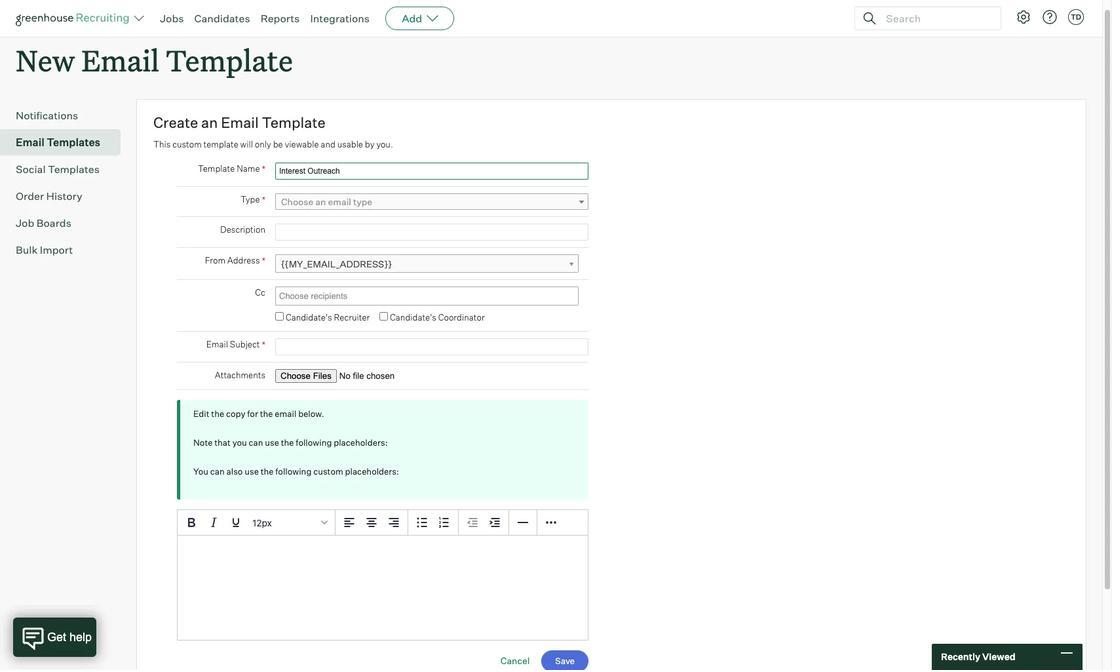 Task type: vqa. For each thing, say whether or not it's contained in the screenshot.
Email Templates link
yes



Task type: locate. For each thing, give the bounding box(es) containing it.
social templates link
[[16, 161, 115, 177]]

email down "greenhouse recruiting" image
[[82, 41, 159, 79]]

custom
[[173, 139, 202, 149], [314, 466, 343, 477]]

None file field
[[275, 369, 441, 383]]

email templates
[[16, 136, 100, 149]]

2 candidate's from the left
[[390, 312, 437, 323]]

and
[[321, 139, 336, 149]]

email left type
[[328, 196, 351, 207]]

Candidate's Recruiter checkbox
[[275, 312, 284, 321]]

candidate's for candidate's recruiter
[[286, 312, 332, 323]]

toolbar
[[336, 510, 409, 536], [409, 510, 459, 536], [459, 510, 510, 536]]

1 horizontal spatial email
[[328, 196, 351, 207]]

2 vertical spatial template
[[198, 163, 235, 174]]

recruiter
[[334, 312, 370, 323]]

the
[[211, 408, 224, 419], [260, 408, 273, 419], [281, 437, 294, 448], [261, 466, 274, 477]]

*
[[262, 163, 266, 175], [262, 194, 266, 205], [262, 255, 266, 266], [262, 339, 266, 350]]

import
[[40, 243, 73, 257]]

an inside choose an email type "link"
[[316, 196, 326, 207]]

* right address
[[262, 255, 266, 266]]

0 vertical spatial following
[[296, 437, 332, 448]]

an for choose
[[316, 196, 326, 207]]

coordinator
[[439, 312, 485, 323]]

below.
[[298, 408, 324, 419]]

template down template
[[198, 163, 235, 174]]

0 horizontal spatial an
[[201, 114, 218, 131]]

recently
[[942, 651, 981, 663]]

template
[[204, 139, 239, 149]]

0 horizontal spatial can
[[210, 466, 225, 477]]

use right also
[[245, 466, 259, 477]]

template inside template name *
[[198, 163, 235, 174]]

* right the name on the top of page
[[262, 163, 266, 175]]

the right the edit on the left
[[211, 408, 224, 419]]

this custom template will only be viewable and usable by you.
[[153, 139, 393, 149]]

candidate's recruiter
[[286, 312, 370, 323]]

custom down create
[[173, 139, 202, 149]]

notifications link
[[16, 108, 115, 123]]

candidates
[[194, 12, 250, 25]]

Email Subject text field
[[275, 338, 589, 355]]

templates down email templates link
[[48, 163, 100, 176]]

greenhouse recruiting image
[[16, 10, 134, 26]]

candidate's
[[286, 312, 332, 323], [390, 312, 437, 323]]

create an email template
[[153, 114, 326, 131]]

an right the 'choose' at top left
[[316, 196, 326, 207]]

None text field
[[276, 288, 575, 304]]

cc
[[255, 287, 266, 298]]

edit
[[193, 408, 210, 419]]

from
[[205, 255, 226, 266]]

Candidate's Coordinator checkbox
[[380, 312, 388, 321]]

job
[[16, 217, 34, 230]]

following down note that you can use the following placeholders: at left
[[276, 466, 312, 477]]

email up 'will'
[[221, 114, 259, 131]]

recently viewed
[[942, 651, 1016, 663]]

1 horizontal spatial use
[[265, 437, 279, 448]]

use down edit the copy for the email below.
[[265, 437, 279, 448]]

1 candidate's from the left
[[286, 312, 332, 323]]

12px
[[252, 517, 272, 528]]

1 horizontal spatial can
[[249, 437, 263, 448]]

email
[[328, 196, 351, 207], [275, 408, 297, 419]]

boards
[[37, 217, 71, 230]]

template
[[166, 41, 293, 79], [262, 114, 326, 131], [198, 163, 235, 174]]

1 vertical spatial placeholders:
[[345, 466, 399, 477]]

1 horizontal spatial custom
[[314, 466, 343, 477]]

0 horizontal spatial candidate's
[[286, 312, 332, 323]]

3 * from the top
[[262, 255, 266, 266]]

0 vertical spatial custom
[[173, 139, 202, 149]]

can
[[249, 437, 263, 448], [210, 466, 225, 477]]

1 horizontal spatial candidate's
[[390, 312, 437, 323]]

add button
[[386, 7, 455, 30]]

* right "type"
[[262, 194, 266, 205]]

template down candidates
[[166, 41, 293, 79]]

None submit
[[542, 650, 589, 670]]

that
[[215, 437, 231, 448]]

template up viewable
[[262, 114, 326, 131]]

* right subject
[[262, 339, 266, 350]]

an
[[201, 114, 218, 131], [316, 196, 326, 207]]

0 vertical spatial placeholders:
[[334, 437, 388, 448]]

the right for
[[260, 408, 273, 419]]

candidate's right candidate's recruiter option
[[286, 312, 332, 323]]

email inside the email subject *
[[206, 339, 228, 349]]

type
[[353, 196, 373, 207]]

add
[[402, 12, 422, 25]]

be
[[273, 139, 283, 149]]

0 vertical spatial an
[[201, 114, 218, 131]]

0 vertical spatial email
[[328, 196, 351, 207]]

job boards link
[[16, 215, 115, 231]]

job boards
[[16, 217, 71, 230]]

1 vertical spatial templates
[[48, 163, 100, 176]]

1 vertical spatial template
[[262, 114, 326, 131]]

custom down note that you can use the following placeholders: at left
[[314, 466, 343, 477]]

from address *
[[205, 255, 266, 266]]

templates
[[47, 136, 100, 149], [48, 163, 100, 176]]

templates down notifications link
[[47, 136, 100, 149]]

placeholders:
[[334, 437, 388, 448], [345, 466, 399, 477]]

can right you
[[210, 466, 225, 477]]

for
[[247, 408, 258, 419]]

* for from address *
[[262, 255, 266, 266]]

email
[[82, 41, 159, 79], [221, 114, 259, 131], [16, 136, 44, 149], [206, 339, 228, 349]]

cancel
[[501, 655, 530, 666]]

email subject *
[[206, 339, 266, 350]]

1 * from the top
[[262, 163, 266, 175]]

1 vertical spatial email
[[275, 408, 297, 419]]

email inside "link"
[[328, 196, 351, 207]]

12px group
[[178, 510, 588, 536]]

can right you in the left of the page
[[249, 437, 263, 448]]

subject
[[230, 339, 260, 349]]

candidate's right candidate's coordinator option
[[390, 312, 437, 323]]

viewable
[[285, 139, 319, 149]]

by
[[365, 139, 375, 149]]

an up template
[[201, 114, 218, 131]]

0 vertical spatial use
[[265, 437, 279, 448]]

0 vertical spatial templates
[[47, 136, 100, 149]]

td button
[[1069, 9, 1085, 25]]

choose an email type
[[281, 196, 373, 207]]

1 vertical spatial custom
[[314, 466, 343, 477]]

choose an email type link
[[275, 194, 589, 210]]

choose
[[281, 196, 314, 207]]

only
[[255, 139, 271, 149]]

0 vertical spatial template
[[166, 41, 293, 79]]

bulk import link
[[16, 242, 115, 258]]

attachments
[[215, 370, 266, 380]]

the right also
[[261, 466, 274, 477]]

placeholders: for you can also use the following custom placeholders:
[[345, 466, 399, 477]]

new
[[16, 41, 75, 79]]

1 vertical spatial an
[[316, 196, 326, 207]]

0 horizontal spatial use
[[245, 466, 259, 477]]

4 * from the top
[[262, 339, 266, 350]]

12px toolbar
[[178, 510, 336, 536]]

Description text field
[[275, 224, 589, 241]]

email left below.
[[275, 408, 297, 419]]

following
[[296, 437, 332, 448], [276, 466, 312, 477]]

configure image
[[1017, 9, 1032, 25]]

1 horizontal spatial an
[[316, 196, 326, 207]]

placeholders: for note that you can use the following placeholders:
[[334, 437, 388, 448]]

bulk
[[16, 243, 38, 257]]

use
[[265, 437, 279, 448], [245, 466, 259, 477]]

following down below.
[[296, 437, 332, 448]]

0 horizontal spatial email
[[275, 408, 297, 419]]

social
[[16, 163, 46, 176]]

td button
[[1066, 7, 1087, 28]]

1 vertical spatial can
[[210, 466, 225, 477]]

email left subject
[[206, 339, 228, 349]]



Task type: describe. For each thing, give the bounding box(es) containing it.
0 vertical spatial can
[[249, 437, 263, 448]]

templates for social templates
[[48, 163, 100, 176]]

Search text field
[[883, 9, 990, 28]]

order history
[[16, 190, 82, 203]]

order
[[16, 190, 44, 203]]

this
[[153, 139, 171, 149]]

2 * from the top
[[262, 194, 266, 205]]

you
[[233, 437, 247, 448]]

usable
[[338, 139, 363, 149]]

reports link
[[261, 12, 300, 25]]

you
[[193, 466, 209, 477]]

reports
[[261, 12, 300, 25]]

templates for email templates
[[47, 136, 100, 149]]

cancel link
[[501, 655, 530, 666]]

jobs link
[[160, 12, 184, 25]]

Template Name text field
[[275, 163, 589, 180]]

name
[[237, 163, 260, 174]]

type *
[[241, 194, 266, 205]]

address
[[227, 255, 260, 266]]

you.
[[377, 139, 393, 149]]

12px button
[[247, 511, 332, 534]]

candidate's for candidate's coordinator
[[390, 312, 437, 323]]

order history link
[[16, 188, 115, 204]]

the up you can also use the following custom placeholders:
[[281, 437, 294, 448]]

* for email subject *
[[262, 339, 266, 350]]

{{my_email_address}}
[[281, 259, 392, 270]]

you can also use the following custom placeholders:
[[193, 466, 399, 477]]

integrations
[[310, 12, 370, 25]]

email templates link
[[16, 135, 115, 150]]

template name *
[[198, 163, 266, 175]]

an for create
[[201, 114, 218, 131]]

* for template name *
[[262, 163, 266, 175]]

{{my_email_address}} link
[[275, 255, 579, 274]]

bulk import
[[16, 243, 73, 257]]

description
[[220, 224, 266, 235]]

edit the copy for the email below.
[[193, 408, 324, 419]]

will
[[240, 139, 253, 149]]

type
[[241, 194, 260, 205]]

history
[[46, 190, 82, 203]]

td
[[1072, 12, 1082, 22]]

1 vertical spatial use
[[245, 466, 259, 477]]

1 vertical spatial following
[[276, 466, 312, 477]]

social templates
[[16, 163, 100, 176]]

candidates link
[[194, 12, 250, 25]]

viewed
[[983, 651, 1016, 663]]

integrations link
[[310, 12, 370, 25]]

email up social
[[16, 136, 44, 149]]

3 toolbar from the left
[[459, 510, 510, 536]]

notifications
[[16, 109, 78, 122]]

2 toolbar from the left
[[409, 510, 459, 536]]

jobs
[[160, 12, 184, 25]]

1 toolbar from the left
[[336, 510, 409, 536]]

also
[[227, 466, 243, 477]]

new email template
[[16, 41, 293, 79]]

copy
[[226, 408, 246, 419]]

candidate's coordinator
[[390, 312, 485, 323]]

note that you can use the following placeholders:
[[193, 437, 388, 448]]

note
[[193, 437, 213, 448]]

create
[[153, 114, 198, 131]]

0 horizontal spatial custom
[[173, 139, 202, 149]]



